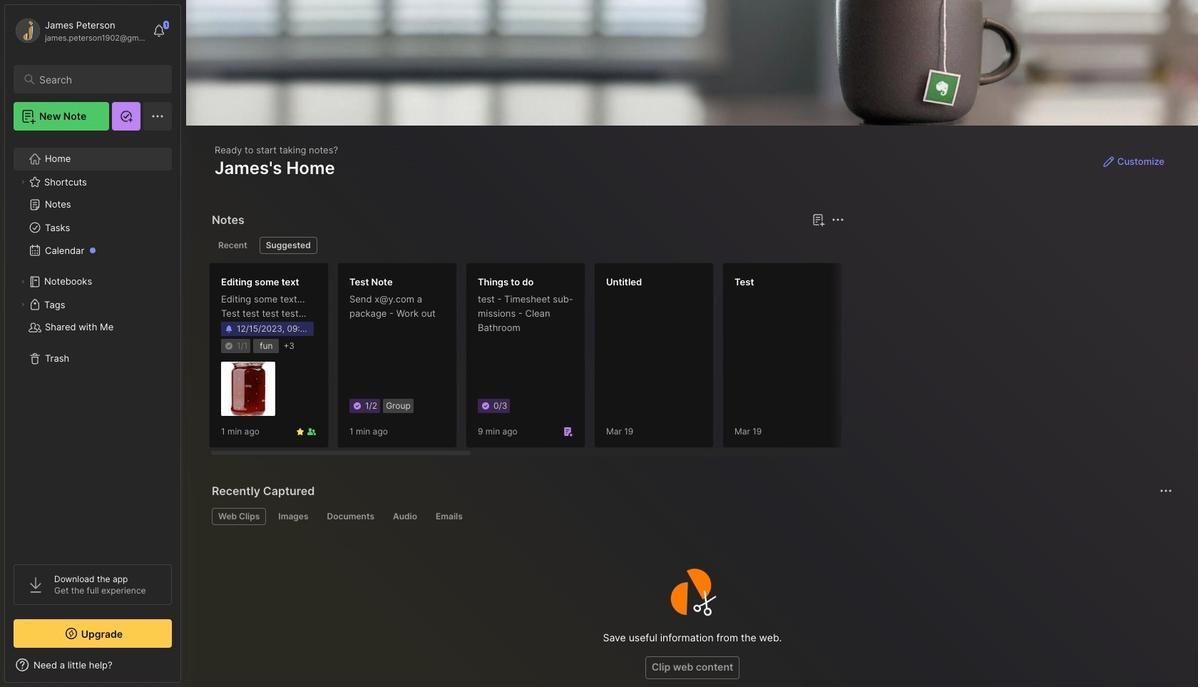 Task type: locate. For each thing, give the bounding box(es) containing it.
none search field inside main element
[[39, 71, 159, 88]]

None search field
[[39, 71, 159, 88]]

tab list
[[212, 237, 843, 254], [212, 508, 1171, 525]]

tree
[[5, 139, 181, 552]]

tab
[[212, 237, 254, 254], [260, 237, 317, 254], [212, 508, 266, 525], [272, 508, 315, 525], [321, 508, 381, 525], [387, 508, 424, 525], [430, 508, 469, 525]]

thumbnail image
[[221, 362, 275, 416]]

row group
[[209, 263, 1199, 457]]

0 vertical spatial tab list
[[212, 237, 843, 254]]

1 tab list from the top
[[212, 237, 843, 254]]

1 vertical spatial tab list
[[212, 508, 1171, 525]]

tree inside main element
[[5, 139, 181, 552]]

main element
[[0, 0, 186, 687]]



Task type: vqa. For each thing, say whether or not it's contained in the screenshot.
Filters
no



Task type: describe. For each thing, give the bounding box(es) containing it.
Search text field
[[39, 73, 159, 86]]

expand tags image
[[19, 300, 27, 309]]

WHAT'S NEW field
[[5, 654, 181, 677]]

Account field
[[14, 16, 146, 45]]

more actions image
[[1158, 482, 1175, 500]]

More actions field
[[1157, 481, 1177, 501]]

click to collapse image
[[180, 661, 191, 678]]

2 tab list from the top
[[212, 508, 1171, 525]]

expand notebooks image
[[19, 278, 27, 286]]



